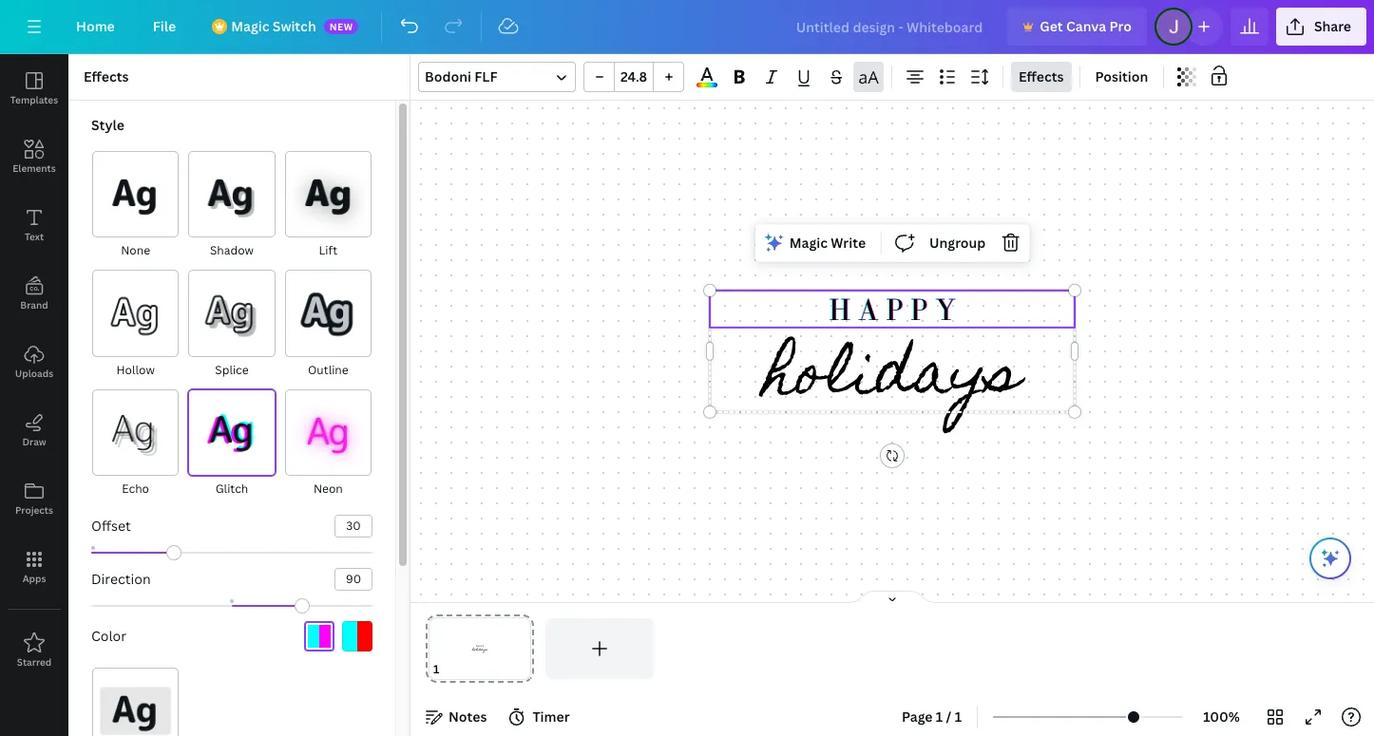 Task type: vqa. For each thing, say whether or not it's contained in the screenshot.
Get
yes



Task type: describe. For each thing, give the bounding box(es) containing it.
100%
[[1203, 708, 1240, 726]]

– – number field
[[621, 67, 647, 86]]

timer
[[533, 708, 570, 726]]

#00ffff, #ff00ff image
[[304, 622, 335, 652]]

magic write
[[790, 234, 866, 252]]

apps button
[[0, 533, 68, 602]]

home
[[76, 17, 115, 35]]

uploads button
[[0, 328, 68, 396]]

Page title text field
[[448, 661, 455, 680]]

share
[[1314, 17, 1352, 35]]

notes
[[449, 708, 487, 726]]

bodoni flf button
[[418, 62, 576, 92]]

pro
[[1110, 17, 1132, 35]]

new
[[330, 20, 353, 33]]

elements button
[[0, 123, 68, 191]]

Offset text field
[[336, 516, 372, 537]]

starred button
[[0, 617, 68, 685]]

100% button
[[1191, 702, 1253, 733]]

1 effects from the left
[[84, 67, 129, 86]]

switch
[[273, 17, 316, 35]]

hide pages image
[[847, 590, 938, 605]]

Design title text field
[[781, 8, 1000, 46]]

projects button
[[0, 465, 68, 533]]

draw button
[[0, 396, 68, 465]]

page
[[902, 708, 933, 726]]

Direction text field
[[336, 569, 372, 590]]

magic for magic write
[[790, 234, 828, 252]]

draw
[[22, 435, 46, 449]]

get canva pro
[[1040, 17, 1132, 35]]

flf
[[475, 67, 498, 86]]

canva assistant image
[[1319, 547, 1342, 570]]

share button
[[1276, 8, 1367, 46]]

#00ffff, #ff0000 image
[[342, 622, 373, 652]]

side panel tab list
[[0, 54, 68, 685]]

holidays
[[764, 318, 1021, 438]]

style element
[[84, 116, 373, 737]]

#00ffff, #ff00ff image
[[304, 622, 335, 652]]

offset
[[91, 517, 131, 535]]

magic write button
[[759, 228, 874, 258]]

echo
[[122, 481, 149, 497]]

templates button
[[0, 54, 68, 123]]

echo button
[[91, 388, 180, 500]]

projects
[[15, 504, 53, 517]]

starred
[[17, 656, 52, 669]]

neon button
[[284, 388, 373, 500]]

bodoni flf
[[425, 67, 498, 86]]

get canva pro button
[[1008, 8, 1147, 46]]

write
[[831, 234, 866, 252]]

bodoni
[[425, 67, 471, 86]]

color
[[91, 627, 126, 645]]

none button
[[91, 150, 180, 262]]

glitch
[[215, 481, 248, 497]]



Task type: locate. For each thing, give the bounding box(es) containing it.
splice button
[[188, 269, 276, 381]]

apps
[[22, 572, 46, 585]]

glitch button
[[188, 388, 276, 500]]

page 1 image
[[426, 619, 534, 680]]

main menu bar
[[0, 0, 1374, 54]]

splice
[[215, 362, 249, 378]]

magic left switch
[[231, 17, 269, 35]]

1
[[936, 708, 943, 726], [955, 708, 962, 726]]

shadow button
[[188, 150, 276, 262]]

group
[[584, 62, 684, 92]]

notes button
[[418, 702, 495, 733]]

lift button
[[284, 150, 373, 262]]

0 horizontal spatial effects
[[84, 67, 129, 86]]

text button
[[0, 191, 68, 259]]

get
[[1040, 17, 1063, 35]]

magic inside main menu bar
[[231, 17, 269, 35]]

magic switch
[[231, 17, 316, 35]]

brand button
[[0, 259, 68, 328]]

home link
[[61, 8, 130, 46]]

0 vertical spatial magic
[[231, 17, 269, 35]]

ungroup
[[930, 234, 986, 252]]

magic left write
[[790, 234, 828, 252]]

neon
[[314, 481, 343, 497]]

/
[[946, 708, 952, 726]]

position
[[1095, 67, 1148, 86]]

magic
[[231, 17, 269, 35], [790, 234, 828, 252]]

page 1 / 1
[[902, 708, 962, 726]]

2 effects from the left
[[1019, 67, 1064, 86]]

shadow
[[210, 243, 254, 259]]

effects inside dropdown button
[[1019, 67, 1064, 86]]

none
[[121, 243, 150, 259]]

2 1 from the left
[[955, 708, 962, 726]]

magic inside magic write button
[[790, 234, 828, 252]]

elements
[[13, 162, 56, 175]]

color range image
[[697, 83, 717, 87]]

outline button
[[284, 269, 373, 381]]

timer button
[[502, 702, 577, 733]]

position button
[[1088, 62, 1156, 92]]

effects down get
[[1019, 67, 1064, 86]]

#00ffff, #ff0000 image
[[342, 622, 373, 652]]

0 horizontal spatial magic
[[231, 17, 269, 35]]

brand
[[20, 298, 48, 312]]

1 horizontal spatial magic
[[790, 234, 828, 252]]

file
[[153, 17, 176, 35]]

1 horizontal spatial 1
[[955, 708, 962, 726]]

hollow button
[[91, 269, 180, 381]]

1 right /
[[955, 708, 962, 726]]

style
[[91, 116, 124, 134]]

effects button
[[1011, 62, 1072, 92]]

1 1 from the left
[[936, 708, 943, 726]]

lift
[[319, 243, 338, 259]]

canva
[[1066, 17, 1107, 35]]

0 horizontal spatial 1
[[936, 708, 943, 726]]

happy
[[829, 292, 963, 327]]

effects
[[84, 67, 129, 86], [1019, 67, 1064, 86]]

1 left /
[[936, 708, 943, 726]]

direction
[[91, 570, 151, 588]]

magic for magic switch
[[231, 17, 269, 35]]

1 vertical spatial magic
[[790, 234, 828, 252]]

1 horizontal spatial effects
[[1019, 67, 1064, 86]]

text
[[25, 230, 44, 243]]

outline
[[308, 362, 349, 378]]

templates
[[10, 93, 58, 106]]

file button
[[138, 8, 191, 46]]

hollow
[[116, 362, 155, 378]]

ungroup button
[[922, 228, 993, 258]]

effects up the style
[[84, 67, 129, 86]]

uploads
[[15, 367, 53, 380]]



